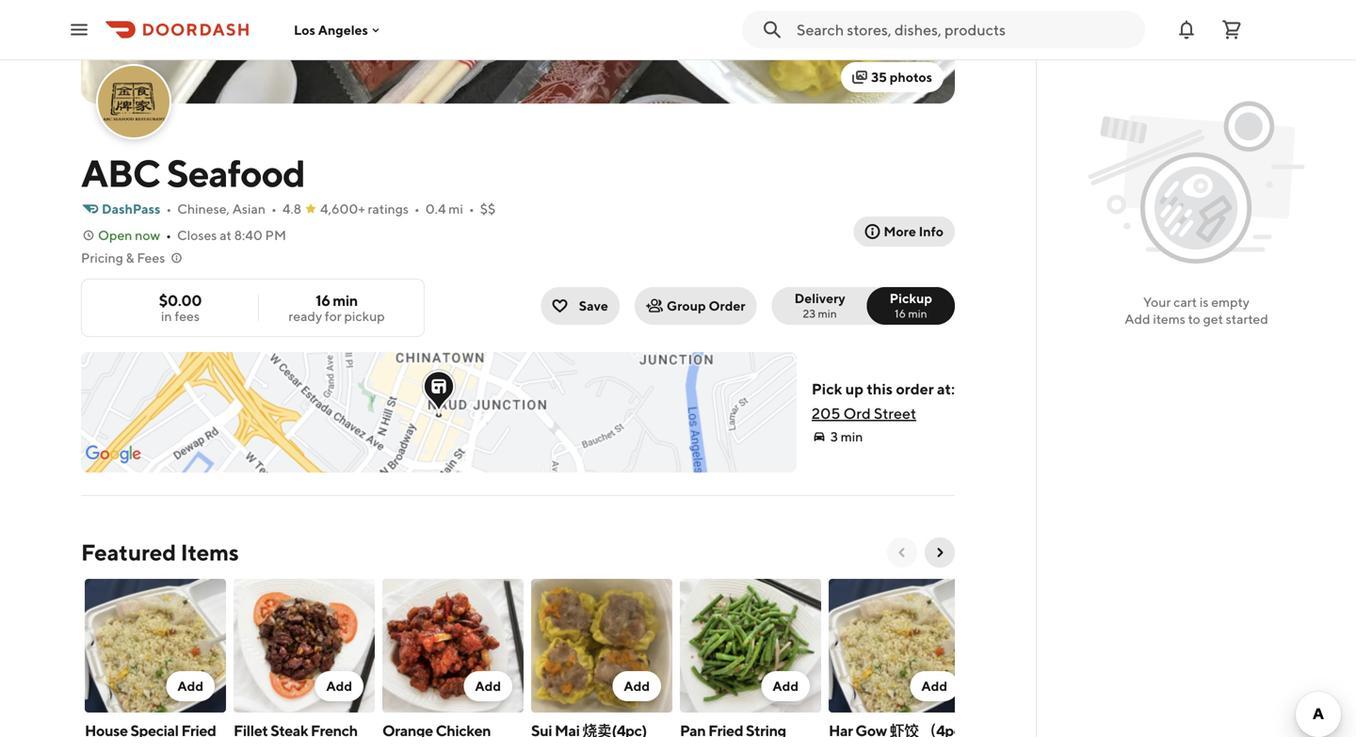 Task type: describe. For each thing, give the bounding box(es) containing it.
• left 0.4
[[414, 201, 420, 217]]

house special fried rice image
[[85, 579, 226, 713]]

4,600+
[[320, 201, 365, 217]]

previous button of carousel image
[[895, 545, 910, 560]]

• right mi
[[469, 201, 474, 217]]

add inside your cart is empty add items to get started
[[1125, 311, 1150, 327]]

ratings
[[368, 201, 409, 217]]

powered by google image
[[86, 445, 141, 464]]

abc
[[81, 151, 160, 195]]

pickup
[[890, 291, 932, 306]]

16 inside 16 min ready for pickup
[[316, 291, 330, 309]]

pricing
[[81, 250, 123, 266]]

pricing & fees
[[81, 250, 165, 266]]

up
[[845, 380, 864, 398]]

$$
[[480, 201, 496, 217]]

fillet steak french style 法式牛柳 image
[[234, 579, 375, 713]]

add for fillet steak french style 法式牛柳 image
[[326, 679, 352, 694]]

• closes at 8:40 pm
[[166, 227, 286, 243]]

open now
[[98, 227, 160, 243]]

open menu image
[[68, 18, 90, 41]]

featured
[[81, 539, 176, 566]]

to
[[1188, 311, 1201, 327]]

• left chinese,
[[166, 201, 172, 217]]

more info button
[[854, 217, 955, 247]]

pricing & fees button
[[81, 249, 184, 267]]

group
[[667, 298, 706, 314]]

har gow 虾饺 （4pc) image
[[829, 579, 970, 713]]

16 min ready for pickup
[[288, 291, 385, 324]]

empty
[[1211, 294, 1250, 310]]

order methods option group
[[772, 287, 955, 325]]

fees
[[137, 250, 165, 266]]

35
[[871, 69, 887, 85]]

closes
[[177, 227, 217, 243]]

23
[[803, 307, 816, 320]]

35 photos
[[871, 69, 932, 85]]

3
[[831, 429, 838, 444]]

started
[[1226, 311, 1268, 327]]

save
[[579, 298, 608, 314]]

add for orange chicken image
[[475, 679, 501, 694]]

delivery 23 min
[[794, 291, 845, 320]]

cart
[[1174, 294, 1197, 310]]

Store search: begin typing to search for stores available on DoorDash text field
[[797, 19, 1134, 40]]

fees
[[175, 308, 200, 324]]

add for har gow 虾饺 （4pc) image
[[921, 679, 947, 694]]

0.4
[[425, 201, 446, 217]]

this
[[867, 380, 893, 398]]

los angeles button
[[294, 22, 383, 37]]

&
[[126, 250, 134, 266]]

4.8
[[282, 201, 301, 217]]

delivery
[[794, 291, 845, 306]]

los
[[294, 22, 315, 37]]

next button of carousel image
[[932, 545, 947, 560]]

seafood
[[167, 151, 305, 195]]

featured items heading
[[81, 538, 239, 568]]

sui mai 烧卖(4pc) image
[[531, 579, 672, 713]]

los angeles
[[294, 22, 368, 37]]

16 inside pickup 16 min
[[895, 307, 906, 320]]

chinese,
[[177, 201, 230, 217]]

notification bell image
[[1175, 18, 1198, 41]]



Task type: vqa. For each thing, say whether or not it's contained in the screenshot.
Add corresponding to Fillet Steak French Style 法式牛柳 Image
yes



Task type: locate. For each thing, give the bounding box(es) containing it.
open
[[98, 227, 132, 243]]

items
[[1153, 311, 1185, 327]]

save button
[[541, 287, 620, 325]]

$0.00
[[159, 291, 202, 309]]

abc seafood
[[81, 151, 305, 195]]

add for pan fried string bean dry style image
[[773, 679, 799, 694]]

more
[[884, 224, 916, 239]]

order
[[896, 380, 934, 398]]

0 horizontal spatial 16
[[316, 291, 330, 309]]

pickup
[[344, 308, 385, 324]]

min inside delivery 23 min
[[818, 307, 837, 320]]

photos
[[890, 69, 932, 85]]

• right now
[[166, 227, 171, 243]]

205 ord street link
[[812, 404, 916, 422]]

angeles
[[318, 22, 368, 37]]

your
[[1143, 294, 1171, 310]]

0 items, open order cart image
[[1220, 18, 1243, 41]]

featured items
[[81, 539, 239, 566]]

min
[[333, 291, 358, 309], [818, 307, 837, 320], [908, 307, 927, 320], [841, 429, 863, 444]]

8:40
[[234, 227, 263, 243]]

pickup 16 min
[[890, 291, 932, 320]]

16 down pickup
[[895, 307, 906, 320]]

add
[[1125, 311, 1150, 327], [177, 679, 203, 694], [326, 679, 352, 694], [475, 679, 501, 694], [624, 679, 650, 694], [773, 679, 799, 694], [921, 679, 947, 694]]

3 min
[[831, 429, 863, 444]]

in
[[161, 308, 172, 324]]

205
[[812, 404, 840, 422]]

ord
[[843, 404, 871, 422]]

at:
[[937, 380, 955, 398]]

min down pickup
[[908, 307, 927, 320]]

min right the "ready"
[[333, 291, 358, 309]]

dashpass
[[102, 201, 160, 217]]

get
[[1203, 311, 1223, 327]]

more info
[[884, 224, 944, 239]]

order
[[709, 298, 745, 314]]

map region
[[34, 132, 998, 614]]

asian
[[232, 201, 266, 217]]

orange chicken image
[[382, 579, 524, 713]]

16 left "pickup"
[[316, 291, 330, 309]]

min inside 16 min ready for pickup
[[333, 291, 358, 309]]

4,600+ ratings •
[[320, 201, 420, 217]]

mi
[[449, 201, 463, 217]]

chinese, asian
[[177, 201, 266, 217]]

dashpass •
[[102, 201, 172, 217]]

add for sui mai 烧卖(4pc) image
[[624, 679, 650, 694]]

info
[[919, 224, 944, 239]]

add for house special fried rice image on the bottom left of page
[[177, 679, 203, 694]]

for
[[325, 308, 342, 324]]

16
[[316, 291, 330, 309], [895, 307, 906, 320]]

at
[[220, 227, 232, 243]]

•
[[166, 201, 172, 217], [271, 201, 277, 217], [414, 201, 420, 217], [469, 201, 474, 217], [166, 227, 171, 243]]

• left the 4.8
[[271, 201, 277, 217]]

group order
[[667, 298, 745, 314]]

items
[[181, 539, 239, 566]]

pan fried string bean dry style image
[[680, 579, 821, 713]]

1 horizontal spatial 16
[[895, 307, 906, 320]]

street
[[874, 404, 916, 422]]

pm
[[265, 227, 286, 243]]

min right 3
[[841, 429, 863, 444]]

$0.00 in fees
[[159, 291, 202, 324]]

ready
[[288, 308, 322, 324]]

min down the delivery
[[818, 307, 837, 320]]

pick
[[812, 380, 842, 398]]

your cart is empty add items to get started
[[1125, 294, 1268, 327]]

min inside pickup 16 min
[[908, 307, 927, 320]]

35 photos button
[[841, 62, 944, 92]]

add button
[[81, 575, 230, 737], [230, 575, 379, 737], [379, 575, 527, 737], [527, 575, 676, 737], [676, 575, 825, 737], [825, 575, 974, 737], [166, 671, 215, 702], [315, 671, 364, 702], [464, 671, 512, 702], [613, 671, 661, 702], [761, 671, 810, 702], [910, 671, 959, 702]]

group order button
[[635, 287, 757, 325]]

abc seafood image
[[98, 66, 170, 137]]

now
[[135, 227, 160, 243]]

is
[[1200, 294, 1209, 310]]

None radio
[[772, 287, 879, 325], [867, 287, 955, 325], [772, 287, 879, 325], [867, 287, 955, 325]]

0.4 mi • $$
[[425, 201, 496, 217]]

pick up this order at: 205 ord street
[[812, 380, 955, 422]]



